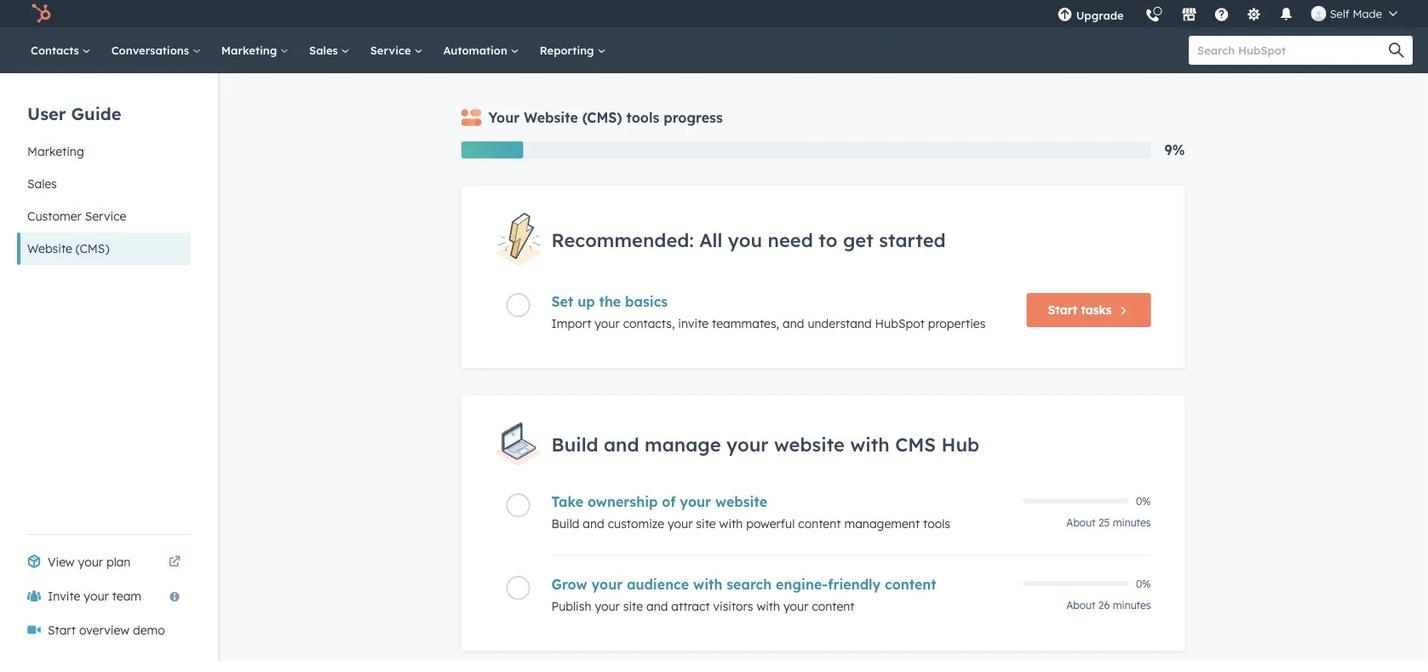 Task type: locate. For each thing, give the bounding box(es) containing it.
reporting
[[540, 43, 598, 57]]

0 vertical spatial about
[[1067, 516, 1096, 529]]

about for take ownership of your website
[[1067, 516, 1096, 529]]

your
[[595, 316, 620, 331], [727, 433, 769, 456], [680, 493, 711, 510], [668, 516, 693, 531], [78, 555, 103, 570], [592, 576, 623, 593], [84, 589, 109, 604], [595, 599, 620, 614], [784, 599, 809, 614]]

set
[[552, 293, 574, 310]]

0 vertical spatial website
[[774, 433, 845, 456]]

1 vertical spatial service
[[85, 209, 126, 224]]

1 vertical spatial website
[[716, 493, 768, 510]]

and down take
[[583, 516, 605, 531]]

of
[[662, 493, 676, 510]]

upgrade image
[[1058, 8, 1073, 23]]

your down "the"
[[595, 316, 620, 331]]

grow your audience with search engine-friendly content publish your site and attract visitors with your content
[[552, 576, 937, 614]]

and inside grow your audience with search engine-friendly content publish your site and attract visitors with your content
[[647, 599, 668, 614]]

and down 'audience'
[[647, 599, 668, 614]]

sales
[[309, 43, 341, 57], [27, 176, 57, 191]]

0 vertical spatial sales
[[309, 43, 341, 57]]

set up the basics button
[[552, 293, 1013, 310]]

teammates,
[[712, 316, 780, 331]]

your down of at bottom
[[668, 516, 693, 531]]

1 0% from the top
[[1137, 495, 1151, 507]]

1 horizontal spatial marketing
[[221, 43, 280, 57]]

sales up the customer
[[27, 176, 57, 191]]

1 vertical spatial tools
[[924, 516, 951, 531]]

tools right management
[[924, 516, 951, 531]]

service link
[[360, 27, 433, 73]]

upgrade
[[1077, 8, 1124, 22]]

with
[[851, 433, 890, 456], [720, 516, 743, 531], [694, 576, 723, 593], [757, 599, 780, 614]]

build and manage your website with cms hub
[[552, 433, 980, 456]]

your website (cms) tools progress
[[489, 109, 723, 126]]

build down take
[[552, 516, 580, 531]]

1 horizontal spatial start
[[1048, 303, 1078, 318]]

content down take ownership of your website button
[[799, 516, 841, 531]]

website up powerful
[[716, 493, 768, 510]]

sales inside button
[[27, 176, 57, 191]]

1 vertical spatial sales
[[27, 176, 57, 191]]

your left the plan
[[78, 555, 103, 570]]

minutes for take ownership of your website
[[1113, 516, 1151, 529]]

0% up about 26 minutes
[[1137, 577, 1151, 590]]

hub
[[942, 433, 980, 456]]

0 vertical spatial 0%
[[1137, 495, 1151, 507]]

1 vertical spatial marketing
[[27, 144, 84, 159]]

1 vertical spatial content
[[885, 576, 937, 593]]

service right sales link
[[370, 43, 414, 57]]

2 build from the top
[[552, 516, 580, 531]]

0 vertical spatial start
[[1048, 303, 1078, 318]]

import
[[552, 316, 592, 331]]

start overview demo
[[48, 623, 165, 638]]

minutes right 26
[[1113, 599, 1151, 612]]

marketing left sales link
[[221, 43, 280, 57]]

all
[[700, 228, 723, 251]]

0 vertical spatial website
[[524, 109, 578, 126]]

0 horizontal spatial start
[[48, 623, 76, 638]]

cms
[[896, 433, 936, 456]]

content right friendly at the right bottom of page
[[885, 576, 937, 593]]

(cms) down customer service button
[[76, 241, 109, 256]]

1 build from the top
[[552, 433, 598, 456]]

marketing down user
[[27, 144, 84, 159]]

1 horizontal spatial site
[[696, 516, 716, 531]]

25
[[1099, 516, 1110, 529]]

your left 'team'
[[84, 589, 109, 604]]

link opens in a new window image
[[169, 552, 181, 573], [169, 556, 181, 568]]

attract
[[672, 599, 710, 614]]

start left tasks
[[1048, 303, 1078, 318]]

0 vertical spatial site
[[696, 516, 716, 531]]

1 vertical spatial about
[[1067, 599, 1096, 612]]

help image
[[1215, 8, 1230, 23]]

website
[[524, 109, 578, 126], [27, 241, 72, 256]]

ownership
[[588, 493, 658, 510]]

the
[[599, 293, 621, 310]]

site
[[696, 516, 716, 531], [623, 599, 643, 614]]

your right grow
[[592, 576, 623, 593]]

contacts,
[[623, 316, 675, 331]]

take
[[552, 493, 584, 510]]

get
[[843, 228, 874, 251]]

1 horizontal spatial tools
[[924, 516, 951, 531]]

website for of
[[716, 493, 768, 510]]

view your plan link
[[17, 545, 191, 579]]

start down invite
[[48, 623, 76, 638]]

2 link opens in a new window image from the top
[[169, 556, 181, 568]]

0 horizontal spatial website
[[27, 241, 72, 256]]

minutes right 25 at the bottom of page
[[1113, 516, 1151, 529]]

2 minutes from the top
[[1113, 599, 1151, 612]]

0 horizontal spatial website
[[716, 493, 768, 510]]

with left powerful
[[720, 516, 743, 531]]

ruby anderson image
[[1312, 6, 1327, 21]]

0 horizontal spatial marketing
[[27, 144, 84, 159]]

0% for grow your audience with search engine-friendly content
[[1137, 577, 1151, 590]]

2 about from the top
[[1067, 599, 1096, 612]]

website down the customer
[[27, 241, 72, 256]]

2 0% from the top
[[1137, 577, 1151, 590]]

0 horizontal spatial site
[[623, 599, 643, 614]]

0 vertical spatial tools
[[627, 109, 660, 126]]

hubspot
[[875, 316, 925, 331]]

site left powerful
[[696, 516, 716, 531]]

tools left progress
[[627, 109, 660, 126]]

content
[[799, 516, 841, 531], [885, 576, 937, 593], [812, 599, 855, 614]]

visitors
[[713, 599, 754, 614]]

(cms) down reporting link
[[582, 109, 622, 126]]

sales right marketing link
[[309, 43, 341, 57]]

help button
[[1208, 0, 1237, 27]]

marketing inside button
[[27, 144, 84, 159]]

1 vertical spatial 0%
[[1137, 577, 1151, 590]]

about
[[1067, 516, 1096, 529], [1067, 599, 1096, 612]]

and
[[783, 316, 805, 331], [604, 433, 639, 456], [583, 516, 605, 531], [647, 599, 668, 614]]

0% up the about 25 minutes
[[1137, 495, 1151, 507]]

1 vertical spatial site
[[623, 599, 643, 614]]

1 horizontal spatial website
[[774, 433, 845, 456]]

1 vertical spatial start
[[48, 623, 76, 638]]

0 horizontal spatial service
[[85, 209, 126, 224]]

0 horizontal spatial (cms)
[[76, 241, 109, 256]]

1 vertical spatial website
[[27, 241, 72, 256]]

minutes
[[1113, 516, 1151, 529], [1113, 599, 1151, 612]]

0 vertical spatial (cms)
[[582, 109, 622, 126]]

site inside grow your audience with search engine-friendly content publish your site and attract visitors with your content
[[623, 599, 643, 614]]

website inside take ownership of your website build and customize your site with powerful content management tools
[[716, 493, 768, 510]]

website right your
[[524, 109, 578, 126]]

0 vertical spatial content
[[799, 516, 841, 531]]

invite
[[48, 589, 80, 604]]

contacts
[[31, 43, 82, 57]]

about left 25 at the bottom of page
[[1067, 516, 1096, 529]]

content inside take ownership of your website build and customize your site with powerful content management tools
[[799, 516, 841, 531]]

hubspot link
[[20, 3, 64, 24]]

service down sales button
[[85, 209, 126, 224]]

your down engine-
[[784, 599, 809, 614]]

settings link
[[1237, 0, 1273, 27]]

website
[[774, 433, 845, 456], [716, 493, 768, 510]]

content down friendly at the right bottom of page
[[812, 599, 855, 614]]

service
[[370, 43, 414, 57], [85, 209, 126, 224]]

menu
[[1048, 0, 1408, 34]]

grow your audience with search engine-friendly content button
[[552, 576, 1013, 593]]

start overview demo link
[[17, 613, 191, 647]]

self
[[1330, 6, 1350, 20]]

need
[[768, 228, 813, 251]]

website (cms) button
[[17, 233, 191, 265]]

start tasks
[[1048, 303, 1112, 318]]

automation
[[443, 43, 511, 57]]

site down 'audience'
[[623, 599, 643, 614]]

0 horizontal spatial sales
[[27, 176, 57, 191]]

up
[[578, 293, 595, 310]]

1 vertical spatial (cms)
[[76, 241, 109, 256]]

website up take ownership of your website button
[[774, 433, 845, 456]]

0 vertical spatial build
[[552, 433, 598, 456]]

1 about from the top
[[1067, 516, 1096, 529]]

started
[[879, 228, 946, 251]]

to
[[819, 228, 838, 251]]

start for start overview demo
[[48, 623, 76, 638]]

start inside button
[[1048, 303, 1078, 318]]

tools
[[627, 109, 660, 126], [924, 516, 951, 531]]

build up take
[[552, 433, 598, 456]]

1 horizontal spatial service
[[370, 43, 414, 57]]

1 minutes from the top
[[1113, 516, 1151, 529]]

search button
[[1381, 36, 1413, 65]]

and down set up the basics button
[[783, 316, 805, 331]]

0%
[[1137, 495, 1151, 507], [1137, 577, 1151, 590]]

Search HubSpot search field
[[1189, 36, 1398, 65]]

1 link opens in a new window image from the top
[[169, 552, 181, 573]]

26
[[1099, 599, 1110, 612]]

build
[[552, 433, 598, 456], [552, 516, 580, 531]]

1 horizontal spatial (cms)
[[582, 109, 622, 126]]

0 vertical spatial minutes
[[1113, 516, 1151, 529]]

0 horizontal spatial tools
[[627, 109, 660, 126]]

hubspot image
[[31, 3, 51, 24]]

1 vertical spatial minutes
[[1113, 599, 1151, 612]]

1 vertical spatial build
[[552, 516, 580, 531]]

about left 26
[[1067, 599, 1096, 612]]

and inside set up the basics import your contacts, invite teammates, and understand hubspot properties
[[783, 316, 805, 331]]

minutes for grow your audience with search engine-friendly content
[[1113, 599, 1151, 612]]

you
[[728, 228, 763, 251]]



Task type: vqa. For each thing, say whether or not it's contained in the screenshot.
your preferences element
no



Task type: describe. For each thing, give the bounding box(es) containing it.
manage
[[645, 433, 721, 456]]

take ownership of your website button
[[552, 493, 1013, 510]]

marketplaces button
[[1172, 0, 1208, 27]]

overview
[[79, 623, 130, 638]]

recommended: all you need to get started
[[552, 228, 946, 251]]

plan
[[106, 555, 131, 570]]

management
[[845, 516, 920, 531]]

user guide
[[27, 103, 121, 124]]

marketplaces image
[[1182, 8, 1198, 23]]

automation link
[[433, 27, 530, 73]]

your
[[489, 109, 520, 126]]

marketing button
[[17, 135, 191, 168]]

publish
[[552, 599, 592, 614]]

customer service
[[27, 209, 126, 224]]

0 vertical spatial service
[[370, 43, 414, 57]]

basics
[[625, 293, 668, 310]]

about 25 minutes
[[1067, 516, 1151, 529]]

with inside take ownership of your website build and customize your site with powerful content management tools
[[720, 516, 743, 531]]

calling icon button
[[1139, 2, 1168, 27]]

recommended:
[[552, 228, 694, 251]]

powerful
[[746, 516, 795, 531]]

grow
[[552, 576, 587, 593]]

notifications button
[[1273, 0, 1302, 27]]

your website (cms) tools progress progress bar
[[461, 141, 523, 158]]

start for start tasks
[[1048, 303, 1078, 318]]

progress
[[664, 109, 723, 126]]

menu containing self made
[[1048, 0, 1408, 34]]

0 vertical spatial marketing
[[221, 43, 280, 57]]

your inside 'link'
[[78, 555, 103, 570]]

self made
[[1330, 6, 1383, 20]]

your inside set up the basics import your contacts, invite teammates, and understand hubspot properties
[[595, 316, 620, 331]]

settings image
[[1247, 8, 1262, 23]]

friendly
[[828, 576, 881, 593]]

website (cms)
[[27, 241, 109, 256]]

reporting link
[[530, 27, 616, 73]]

1 horizontal spatial website
[[524, 109, 578, 126]]

your right the publish
[[595, 599, 620, 614]]

take ownership of your website build and customize your site with powerful content management tools
[[552, 493, 951, 531]]

set up the basics import your contacts, invite teammates, and understand hubspot properties
[[552, 293, 986, 331]]

invite your team
[[48, 589, 142, 604]]

search
[[727, 576, 772, 593]]

sales button
[[17, 168, 191, 200]]

tasks
[[1081, 303, 1112, 318]]

start tasks button
[[1027, 293, 1151, 327]]

contacts link
[[20, 27, 101, 73]]

invite your team button
[[17, 579, 191, 613]]

customer
[[27, 209, 82, 224]]

made
[[1353, 6, 1383, 20]]

customize
[[608, 516, 665, 531]]

calling icon image
[[1146, 9, 1161, 24]]

site inside take ownership of your website build and customize your site with powerful content management tools
[[696, 516, 716, 531]]

your inside button
[[84, 589, 109, 604]]

understand
[[808, 316, 872, 331]]

with down grow your audience with search engine-friendly content button in the bottom of the page
[[757, 599, 780, 614]]

demo
[[133, 623, 165, 638]]

tools inside take ownership of your website build and customize your site with powerful content management tools
[[924, 516, 951, 531]]

conversations
[[111, 43, 192, 57]]

invite
[[678, 316, 709, 331]]

build inside take ownership of your website build and customize your site with powerful content management tools
[[552, 516, 580, 531]]

2 vertical spatial content
[[812, 599, 855, 614]]

conversations link
[[101, 27, 211, 73]]

notifications image
[[1279, 8, 1295, 23]]

properties
[[928, 316, 986, 331]]

your right manage
[[727, 433, 769, 456]]

with up attract at the bottom of page
[[694, 576, 723, 593]]

website for manage
[[774, 433, 845, 456]]

and inside take ownership of your website build and customize your site with powerful content management tools
[[583, 516, 605, 531]]

team
[[112, 589, 142, 604]]

sales link
[[299, 27, 360, 73]]

(cms) inside website (cms) button
[[76, 241, 109, 256]]

9%
[[1165, 141, 1185, 158]]

website inside button
[[27, 241, 72, 256]]

marketing link
[[211, 27, 299, 73]]

about for grow your audience with search engine-friendly content
[[1067, 599, 1096, 612]]

customer service button
[[17, 200, 191, 233]]

service inside button
[[85, 209, 126, 224]]

engine-
[[776, 576, 828, 593]]

audience
[[627, 576, 689, 593]]

about 26 minutes
[[1067, 599, 1151, 612]]

guide
[[71, 103, 121, 124]]

1 horizontal spatial sales
[[309, 43, 341, 57]]

user guide views element
[[17, 73, 191, 265]]

your right of at bottom
[[680, 493, 711, 510]]

view your plan
[[48, 555, 131, 570]]

with left cms
[[851, 433, 890, 456]]

user
[[27, 103, 66, 124]]

0% for take ownership of your website
[[1137, 495, 1151, 507]]

and up ownership
[[604, 433, 639, 456]]

view
[[48, 555, 75, 570]]

self made button
[[1302, 0, 1408, 27]]

search image
[[1390, 43, 1405, 58]]



